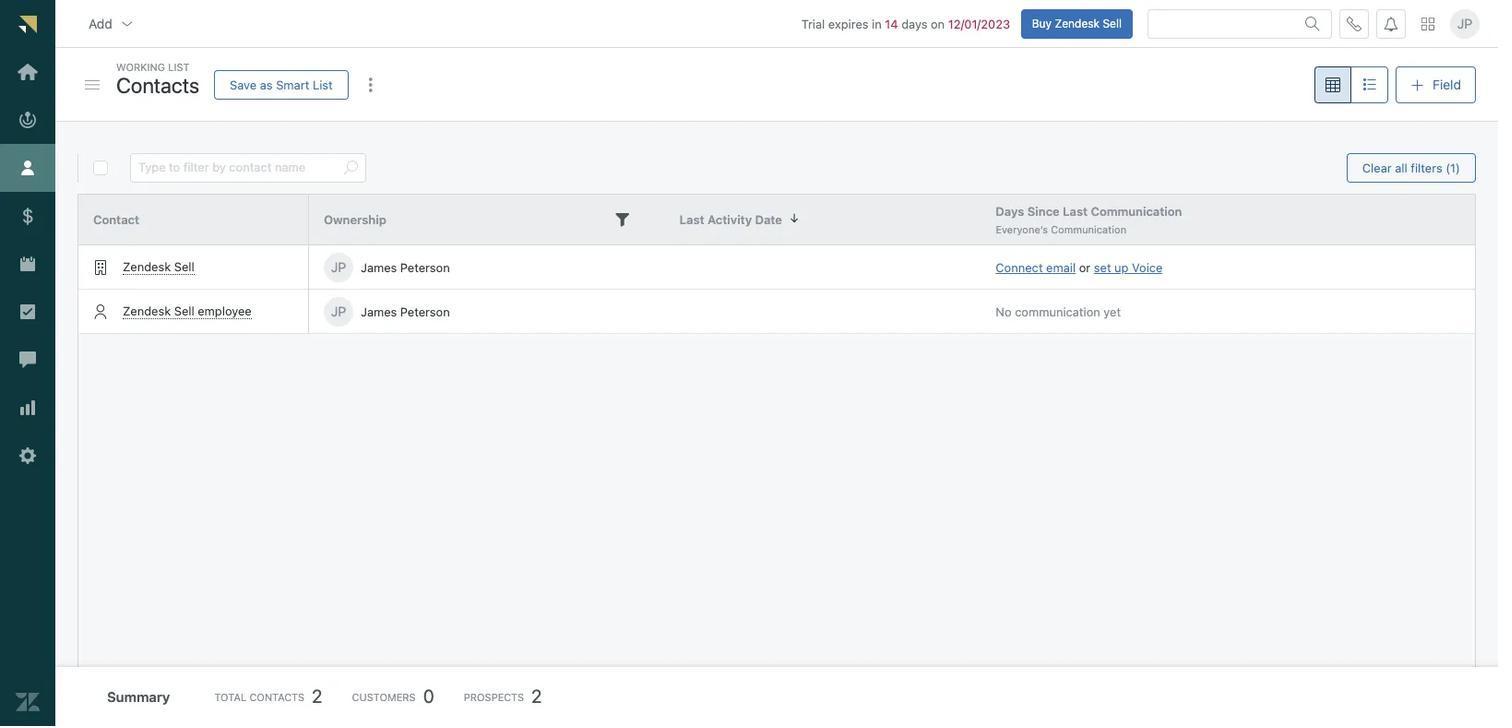 Task type: vqa. For each thing, say whether or not it's contained in the screenshot.
Integrations
no



Task type: describe. For each thing, give the bounding box(es) containing it.
buy
[[1032, 16, 1052, 30]]

communication
[[1015, 304, 1100, 319]]

contacts inside total contacts 2
[[249, 690, 305, 702]]

jp button
[[1450, 9, 1480, 38]]

jp inside button
[[1457, 16, 1473, 31]]

2 vertical spatial jp
[[331, 303, 346, 319]]

total contacts 2
[[214, 685, 322, 707]]

handler image
[[85, 80, 100, 89]]

save as smart list button
[[214, 70, 348, 100]]

field button
[[1396, 66, 1476, 103]]

customers
[[352, 690, 416, 702]]

2 2 from the left
[[531, 685, 542, 707]]

contacts image
[[93, 304, 108, 319]]

2 james from the top
[[361, 304, 397, 319]]

since
[[1027, 203, 1060, 218]]

field
[[1433, 77, 1461, 92]]

prospects 2
[[464, 685, 542, 707]]

clear
[[1362, 160, 1392, 175]]

sell for zendesk sell employee
[[174, 304, 194, 318]]

1 james from the top
[[361, 260, 397, 275]]

employee
[[198, 304, 252, 318]]

chevron down image
[[120, 16, 134, 31]]

calls image
[[1347, 16, 1362, 31]]

activity
[[708, 212, 752, 227]]

days
[[901, 16, 928, 31]]

add button
[[74, 5, 149, 42]]

14
[[885, 16, 898, 31]]

building image
[[93, 260, 108, 275]]

last inside last activity date ↓
[[680, 212, 704, 227]]

zendesk sell
[[123, 259, 194, 274]]

working list contacts
[[116, 61, 199, 97]]

days
[[996, 203, 1024, 218]]

trial expires in 14 days on 12/01/2023
[[801, 16, 1010, 31]]

in
[[872, 16, 882, 31]]

prospects
[[464, 690, 524, 702]]

sell inside button
[[1103, 16, 1122, 30]]

save as smart list
[[230, 77, 333, 92]]

connect email or set up voice
[[996, 260, 1163, 275]]

no
[[996, 304, 1012, 319]]

all
[[1395, 160, 1408, 175]]

zendesk products image
[[1422, 17, 1434, 30]]

summary
[[107, 688, 170, 705]]

0 vertical spatial contacts
[[116, 72, 199, 97]]

zendesk for zendesk sell
[[123, 259, 171, 274]]



Task type: locate. For each thing, give the bounding box(es) containing it.
1 horizontal spatial last
[[1063, 203, 1088, 218]]

1 vertical spatial sell
[[174, 259, 194, 274]]

1 vertical spatial peterson
[[400, 304, 450, 319]]

communication
[[1091, 203, 1182, 218], [1051, 223, 1126, 235]]

1 vertical spatial communication
[[1051, 223, 1126, 235]]

1 horizontal spatial 2
[[531, 685, 542, 707]]

ownership
[[324, 212, 386, 227]]

trial
[[801, 16, 825, 31]]

1 horizontal spatial contacts
[[249, 690, 305, 702]]

last activity date ↓
[[680, 211, 799, 227]]

last inside days since last communication everyone's communication
[[1063, 203, 1088, 218]]

list
[[168, 61, 190, 73], [313, 77, 333, 92]]

(1)
[[1446, 160, 1460, 175]]

0 vertical spatial sell
[[1103, 16, 1122, 30]]

working
[[116, 61, 165, 73]]

zendesk right building image
[[123, 259, 171, 274]]

0 horizontal spatial 2
[[312, 685, 322, 707]]

communication up set up voice link
[[1091, 203, 1182, 218]]

2 peterson from the top
[[400, 304, 450, 319]]

as
[[260, 77, 273, 92]]

↓
[[790, 211, 799, 225]]

2 left customers
[[312, 685, 322, 707]]

connect
[[996, 260, 1043, 275]]

0 vertical spatial zendesk
[[1055, 16, 1100, 30]]

contacts right total
[[249, 690, 305, 702]]

zendesk sell employee link
[[123, 304, 252, 319]]

search image
[[1305, 16, 1320, 31]]

sell left employee
[[174, 304, 194, 318]]

Type to filter by contact name field
[[138, 154, 336, 182]]

peterson
[[400, 260, 450, 275], [400, 304, 450, 319]]

0 vertical spatial jp
[[1457, 16, 1473, 31]]

list inside the working list contacts
[[168, 61, 190, 73]]

contact
[[93, 212, 139, 227]]

last
[[1063, 203, 1088, 218], [680, 212, 704, 227]]

set up voice link
[[1094, 260, 1163, 275]]

list right smart
[[313, 77, 333, 92]]

clear all filters (1) button
[[1347, 153, 1476, 183]]

clear all filters (1)
[[1362, 160, 1460, 175]]

12/01/2023
[[948, 16, 1010, 31]]

1 vertical spatial jp
[[331, 259, 346, 275]]

everyone's
[[996, 223, 1048, 235]]

sell right buy
[[1103, 16, 1122, 30]]

sell for zendesk sell
[[174, 259, 194, 274]]

2 vertical spatial zendesk
[[123, 304, 171, 318]]

1 vertical spatial zendesk
[[123, 259, 171, 274]]

jp
[[1457, 16, 1473, 31], [331, 259, 346, 275], [331, 303, 346, 319]]

days since last communication everyone's communication
[[996, 203, 1182, 235]]

last right since
[[1063, 203, 1088, 218]]

1 2 from the left
[[312, 685, 322, 707]]

filter fill image
[[615, 212, 630, 227]]

2 vertical spatial sell
[[174, 304, 194, 318]]

1 vertical spatial contacts
[[249, 690, 305, 702]]

add
[[89, 15, 112, 31]]

contacts right handler icon
[[116, 72, 199, 97]]

1 vertical spatial james peterson
[[361, 304, 450, 319]]

email
[[1046, 260, 1076, 275]]

save
[[230, 77, 257, 92]]

1 vertical spatial james
[[361, 304, 397, 319]]

1 james peterson from the top
[[361, 260, 450, 275]]

date
[[755, 212, 782, 227]]

0 horizontal spatial list
[[168, 61, 190, 73]]

zendesk sell link
[[123, 259, 194, 275]]

0 horizontal spatial contacts
[[116, 72, 199, 97]]

expires
[[828, 16, 869, 31]]

0
[[423, 685, 434, 707]]

0 vertical spatial peterson
[[400, 260, 450, 275]]

filters
[[1411, 160, 1443, 175]]

0 vertical spatial communication
[[1091, 203, 1182, 218]]

up
[[1115, 260, 1129, 275]]

0 horizontal spatial last
[[680, 212, 704, 227]]

on
[[931, 16, 945, 31]]

total
[[214, 690, 247, 702]]

james peterson
[[361, 260, 450, 275], [361, 304, 450, 319]]

1 horizontal spatial list
[[313, 77, 333, 92]]

james
[[361, 260, 397, 275], [361, 304, 397, 319]]

zendesk down the zendesk sell link
[[123, 304, 171, 318]]

buy zendesk sell button
[[1021, 9, 1133, 38]]

list right working
[[168, 61, 190, 73]]

overflow vertical fill image
[[363, 77, 378, 92]]

customers 0
[[352, 685, 434, 707]]

2 right prospects
[[531, 685, 542, 707]]

voice
[[1132, 260, 1163, 275]]

bell image
[[1384, 16, 1399, 31]]

2
[[312, 685, 322, 707], [531, 685, 542, 707]]

search image
[[343, 161, 358, 175]]

yet
[[1104, 304, 1121, 319]]

sell
[[1103, 16, 1122, 30], [174, 259, 194, 274], [174, 304, 194, 318]]

1 vertical spatial list
[[313, 77, 333, 92]]

0 vertical spatial james peterson
[[361, 260, 450, 275]]

or
[[1079, 260, 1091, 275]]

zendesk for zendesk sell employee
[[123, 304, 171, 318]]

buy zendesk sell
[[1032, 16, 1122, 30]]

2 james peterson from the top
[[361, 304, 450, 319]]

0 vertical spatial list
[[168, 61, 190, 73]]

zendesk
[[1055, 16, 1100, 30], [123, 259, 171, 274], [123, 304, 171, 318]]

zendesk sell employee
[[123, 304, 252, 318]]

communication up or at the right top
[[1051, 223, 1126, 235]]

smart
[[276, 77, 309, 92]]

zendesk image
[[16, 690, 40, 714]]

sell up zendesk sell employee
[[174, 259, 194, 274]]

contacts
[[116, 72, 199, 97], [249, 690, 305, 702]]

list inside "button"
[[313, 77, 333, 92]]

zendesk inside button
[[1055, 16, 1100, 30]]

last left activity
[[680, 212, 704, 227]]

zendesk right buy
[[1055, 16, 1100, 30]]

set
[[1094, 260, 1111, 275]]

connect email link
[[996, 260, 1076, 275]]

0 vertical spatial james
[[361, 260, 397, 275]]

1 peterson from the top
[[400, 260, 450, 275]]

no communication yet
[[996, 304, 1121, 319]]



